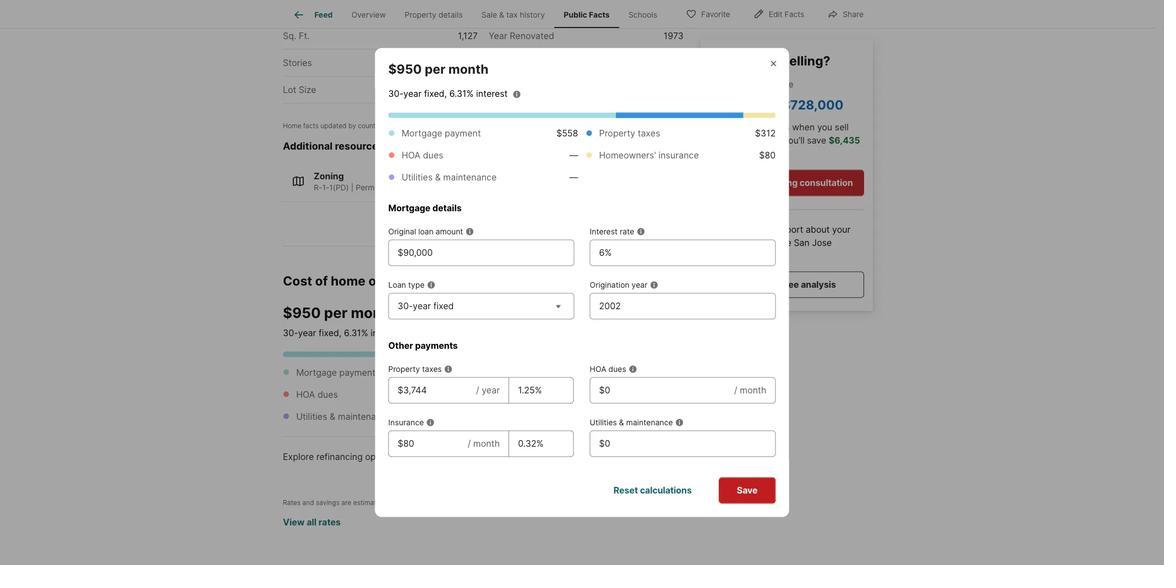 Task type: locate. For each thing, give the bounding box(es) containing it.
2 savings from the left
[[441, 499, 464, 507]]

0 horizontal spatial savings
[[316, 499, 340, 507]]

additional
[[283, 140, 333, 152]]

reach more buyers when you sell with redfin. plus, you'll save
[[710, 122, 849, 146]]

will
[[466, 499, 476, 507]]

1 horizontal spatial a
[[775, 279, 780, 290]]

adu,
[[449, 183, 467, 193]]

6.31% inside $950 per month dialog
[[449, 88, 474, 99]]

in-
[[740, 224, 751, 235]]

plus,
[[761, 135, 781, 146]]

0 vertical spatial dues
[[423, 150, 443, 161]]

public facts tab
[[554, 2, 619, 28]]

details inside $950 per month dialog
[[433, 203, 462, 214]]

2 horizontal spatial taxes
[[638, 128, 660, 139]]

1 horizontal spatial homeowners'
[[599, 150, 656, 161]]

1 vertical spatial payment
[[339, 367, 376, 378]]

reset
[[614, 485, 638, 496]]

sq. ft.
[[283, 31, 310, 41]]

0 vertical spatial of
[[767, 53, 780, 68]]

1 horizontal spatial of
[[767, 53, 780, 68]]

rates
[[283, 499, 301, 507]]

sale & tax history tab
[[472, 2, 554, 28]]

home
[[283, 122, 301, 130]]

0 vertical spatial insurance
[[659, 150, 699, 161]]

None text field
[[398, 246, 565, 260], [518, 384, 564, 397], [518, 437, 564, 451], [398, 246, 565, 260], [518, 384, 564, 397], [518, 437, 564, 451]]

mortgage for fixed,
[[402, 128, 442, 139]]

1 year from the top
[[489, 4, 507, 14]]

0 vertical spatial hoa
[[402, 150, 421, 161]]

selling?
[[783, 53, 831, 68]]

rates right actual
[[410, 499, 425, 507]]

1 horizontal spatial $558
[[557, 128, 578, 139]]

mortgage payment
[[402, 128, 481, 139], [296, 367, 376, 378]]

0 vertical spatial 30-year fixed, 6.31% interest
[[388, 88, 508, 99]]

1 horizontal spatial dues
[[423, 150, 443, 161]]

1 vertical spatial 30-year fixed, 6.31% interest
[[283, 328, 402, 339]]

a left selling
[[763, 177, 768, 188]]

redfin.
[[730, 135, 759, 146]]

year renovated
[[489, 31, 554, 41]]

and down depth
[[760, 237, 775, 248]]

analysis
[[801, 279, 836, 290]]

1 horizontal spatial insurance
[[659, 150, 699, 161]]

payment
[[445, 128, 481, 139], [339, 367, 376, 378]]

$558 for $950 per month
[[458, 367, 479, 378]]

free
[[782, 279, 799, 290]]

30- down cost
[[283, 328, 298, 339]]

interest up other
[[371, 328, 402, 339]]

hoa dues for fixed,
[[402, 150, 443, 161]]

0 vertical spatial homeowners'
[[599, 150, 656, 161]]

per left 1
[[425, 61, 446, 77]]

a for schedule
[[763, 177, 768, 188]]

mortgage for month
[[296, 367, 337, 378]]

savings
[[316, 499, 340, 507], [441, 499, 464, 507]]

1 vertical spatial homeowners' insurance
[[501, 389, 600, 400]]

30-
[[388, 88, 404, 99], [398, 301, 413, 312], [283, 328, 298, 339]]

tab list
[[283, 0, 676, 28]]

1 vertical spatial mortgage payment
[[296, 367, 376, 378]]

homeowners' for 30-year fixed, 6.31% interest
[[599, 150, 656, 161]]

of right cost
[[315, 273, 328, 289]]

1 horizontal spatial / month
[[734, 385, 767, 396]]

schools
[[629, 10, 657, 19]]

fixed, inside $950 per month dialog
[[424, 88, 447, 99]]

0 horizontal spatial hoa dues
[[296, 389, 338, 400]]

home
[[710, 237, 733, 248], [331, 273, 366, 289]]

0 vertical spatial hoa dues
[[402, 150, 443, 161]]

details for property details
[[439, 10, 463, 19]]

1 horizontal spatial 6.31%
[[449, 88, 474, 99]]

insurance
[[659, 150, 699, 161], [560, 389, 600, 400]]

facts right edit
[[785, 10, 804, 19]]

0 vertical spatial home
[[710, 237, 733, 248]]

|
[[351, 183, 354, 193]]

1 vertical spatial 30-
[[398, 301, 413, 312]]

single-
[[396, 183, 422, 193]]

0 vertical spatial year
[[489, 4, 507, 14]]

year
[[489, 4, 507, 14], [489, 31, 507, 41]]

payment inside $950 per month dialog
[[445, 128, 481, 139]]

insurance inside $950 per month dialog
[[659, 150, 699, 161]]

1 vertical spatial insurance
[[560, 389, 600, 400]]

lot
[[283, 85, 296, 95]]

1 horizontal spatial home
[[710, 237, 733, 248]]

2 vertical spatial mortgage
[[296, 367, 337, 378]]

details up the "1,127"
[[439, 10, 463, 19]]

built
[[510, 4, 528, 14]]

of up price
[[767, 53, 780, 68]]

a inside button
[[775, 279, 780, 290]]

ownership
[[369, 273, 434, 289]]

$558
[[557, 128, 578, 139], [458, 367, 479, 378]]

2 horizontal spatial /
[[734, 385, 738, 396]]

tab list containing feed
[[283, 0, 676, 28]]

$950 per month dialog
[[375, 48, 789, 517]]

0 vertical spatial details
[[439, 10, 463, 19]]

homeowners' inside $950 per month dialog
[[599, 150, 656, 161]]

1 vertical spatial a
[[775, 279, 780, 290]]

0 vertical spatial $950
[[388, 61, 422, 77]]

hoa dues
[[402, 150, 443, 161], [590, 365, 626, 374], [296, 389, 338, 400]]

0 horizontal spatial mortgage payment
[[296, 367, 376, 378]]

rates right all
[[319, 517, 341, 528]]

0 horizontal spatial dues
[[318, 389, 338, 400]]

interest
[[590, 227, 618, 236]]

None text field
[[599, 246, 767, 260], [398, 384, 467, 397], [599, 384, 726, 397], [398, 437, 459, 451], [599, 437, 767, 451], [599, 246, 767, 260], [398, 384, 467, 397], [599, 384, 726, 397], [398, 437, 459, 451], [599, 437, 767, 451]]

updated
[[321, 122, 347, 130]]

0 horizontal spatial / month
[[468, 438, 500, 449]]

0 vertical spatial $950 per month
[[388, 61, 489, 77]]

30-year fixed, 6.31% interest inside $950 per month dialog
[[388, 88, 508, 99]]

1 vertical spatial hoa dues
[[590, 365, 626, 374]]

1 horizontal spatial /
[[476, 385, 479, 396]]

0 horizontal spatial interest
[[371, 328, 402, 339]]

0 vertical spatial $558
[[557, 128, 578, 139]]

1 horizontal spatial payment
[[445, 128, 481, 139]]

$80
[[759, 150, 776, 161]]

origination
[[590, 280, 630, 290]]

request a free analysis
[[738, 279, 836, 290]]

$312 inside $950 per month dialog
[[755, 128, 776, 139]]

/ for taxes
[[476, 385, 479, 396]]

sale
[[482, 10, 497, 19]]

0 horizontal spatial $312
[[663, 367, 684, 378]]

0 horizontal spatial utilities
[[296, 411, 327, 422]]

maintenance for fixed,
[[443, 172, 497, 183]]

hoa for fixed,
[[402, 150, 421, 161]]

insurance for $950 per month
[[560, 389, 600, 400]]

1 horizontal spatial hoa dues
[[402, 150, 443, 161]]

$950 per month down the "1,127"
[[388, 61, 489, 77]]

savings left the will
[[441, 499, 464, 507]]

2 horizontal spatial property taxes
[[599, 128, 660, 139]]

public
[[564, 10, 587, 19]]

/ month for hoa dues
[[734, 385, 767, 396]]

30- down the loan type
[[398, 301, 413, 312]]

request
[[738, 279, 773, 290]]

0 vertical spatial / month
[[734, 385, 767, 396]]

per
[[425, 61, 446, 77], [324, 305, 348, 322]]

0 vertical spatial per
[[425, 61, 446, 77]]

are
[[341, 499, 351, 507]]

savings left are at the bottom left
[[316, 499, 340, 507]]

oct
[[416, 122, 428, 130]]

30-year fixed, 6.31% interest
[[388, 88, 508, 99], [283, 328, 402, 339]]

facts for public facts
[[589, 10, 610, 19]]

1 vertical spatial of
[[315, 273, 328, 289]]

1 horizontal spatial mortgage payment
[[402, 128, 481, 139]]

0 vertical spatial mortgage payment
[[402, 128, 481, 139]]

0 horizontal spatial homeowners'
[[501, 389, 557, 400]]

0 vertical spatial homeowners' insurance
[[599, 150, 699, 161]]

mortgage payment for month
[[296, 367, 376, 378]]

amount
[[436, 227, 463, 236]]

of
[[767, 53, 780, 68], [315, 273, 328, 289]]

depth
[[751, 224, 775, 235]]

homeowners' insurance inside $950 per month dialog
[[599, 150, 699, 161]]

0 horizontal spatial hoa
[[296, 389, 315, 400]]

property details
[[405, 10, 463, 19]]

$6,435
[[829, 135, 860, 146]]

and right rates
[[302, 499, 314, 507]]

reset calculations
[[614, 485, 692, 496]]

origination year
[[590, 280, 648, 290]]

when
[[792, 122, 815, 133]]

a inside "button"
[[763, 177, 768, 188]]

explore refinancing options button
[[283, 437, 684, 477]]

1 vertical spatial fixed,
[[319, 328, 342, 339]]

thinking of selling?
[[710, 53, 831, 68]]

property inside tab
[[405, 10, 436, 19]]

additional resources
[[283, 140, 384, 152]]

1,127
[[458, 31, 478, 41]]

mortgage payment inside $950 per month dialog
[[402, 128, 481, 139]]

30-year fixed, 6.31% interest down $950 per month element
[[388, 88, 508, 99]]

explore refinancing options
[[283, 452, 396, 462]]

and right actual
[[427, 499, 439, 507]]

home left the loan
[[331, 273, 366, 289]]

details
[[439, 10, 463, 19], [433, 203, 462, 214]]

1 horizontal spatial $312
[[755, 128, 776, 139]]

0 horizontal spatial a
[[763, 177, 768, 188]]

report
[[778, 224, 803, 235]]

edit facts
[[769, 10, 804, 19]]

a for request
[[775, 279, 780, 290]]

1 horizontal spatial fixed,
[[424, 88, 447, 99]]

insurance for 30-year fixed, 6.31% interest
[[659, 150, 699, 161]]

cost
[[283, 273, 312, 289]]

6.31% down cost of home ownership
[[344, 328, 368, 339]]

details down adu,
[[433, 203, 462, 214]]

1 horizontal spatial maintenance
[[443, 172, 497, 183]]

0 horizontal spatial facts
[[589, 10, 610, 19]]

0 vertical spatial fixed,
[[424, 88, 447, 99]]

1 vertical spatial year
[[489, 31, 507, 41]]

hoa
[[402, 150, 421, 161], [590, 365, 606, 374], [296, 389, 315, 400]]

facts inside tab
[[589, 10, 610, 19]]

of for home
[[315, 273, 328, 289]]

facts inside button
[[785, 10, 804, 19]]

30- up records
[[388, 88, 404, 99]]

1 horizontal spatial facts
[[785, 10, 804, 19]]

2 horizontal spatial and
[[760, 237, 775, 248]]

on
[[407, 122, 415, 130]]

0 horizontal spatial rates
[[319, 517, 341, 528]]

1 vertical spatial details
[[433, 203, 462, 214]]

1 vertical spatial hoa
[[590, 365, 606, 374]]

reach
[[710, 122, 735, 133]]

1 vertical spatial rates
[[319, 517, 341, 528]]

save button
[[719, 478, 776, 504]]

rate
[[620, 227, 634, 236]]

payment for month
[[339, 367, 376, 378]]

homeowners' insurance
[[599, 150, 699, 161], [501, 389, 600, 400]]

price
[[773, 79, 794, 89]]

0 horizontal spatial utilities & maintenance
[[296, 411, 391, 422]]

1 savings from the left
[[316, 499, 340, 507]]

$950
[[388, 61, 422, 77], [283, 305, 321, 322]]

selling
[[770, 177, 798, 188]]

30-year fixed, 6.31% interest down cost of home ownership
[[283, 328, 402, 339]]

0 horizontal spatial 6.31%
[[344, 328, 368, 339]]

utilities & maintenance
[[402, 172, 497, 183], [296, 411, 391, 422], [590, 418, 673, 427]]

6.31% up .
[[449, 88, 474, 99]]

0 horizontal spatial maintenance
[[338, 411, 391, 422]]

1 horizontal spatial rates
[[410, 499, 425, 507]]

county
[[358, 122, 379, 130]]

0 horizontal spatial $558
[[458, 367, 479, 378]]

$950 per month element
[[388, 48, 502, 77]]

rates
[[410, 499, 425, 507], [319, 517, 341, 528]]

2 vertical spatial hoa dues
[[296, 389, 338, 400]]

1 vertical spatial homeowners'
[[501, 389, 557, 400]]

0 vertical spatial a
[[763, 177, 768, 188]]

30- for $950 per month
[[283, 328, 298, 339]]

2 year from the top
[[489, 31, 507, 41]]

dues for fixed,
[[423, 150, 443, 161]]

details inside tab
[[439, 10, 463, 19]]

None number field
[[599, 300, 767, 313]]

0 horizontal spatial per
[[324, 305, 348, 322]]

home down get
[[710, 237, 733, 248]]

1 vertical spatial interest
[[371, 328, 402, 339]]

0 vertical spatial $312
[[755, 128, 776, 139]]

interest down county
[[476, 88, 508, 99]]

maintenance
[[443, 172, 497, 183], [338, 411, 391, 422], [626, 418, 673, 427]]

estimated
[[710, 79, 751, 89]]

$950 per month down cost of home ownership
[[283, 305, 396, 322]]

original
[[388, 227, 416, 236]]

you'll
[[784, 135, 805, 146]]

homeowners' insurance for $950 per month
[[501, 389, 600, 400]]

interest inside $950 per month dialog
[[476, 88, 508, 99]]

1 horizontal spatial savings
[[441, 499, 464, 507]]

a left free
[[775, 279, 780, 290]]

1 horizontal spatial per
[[425, 61, 446, 77]]

1 horizontal spatial interest
[[476, 88, 508, 99]]

$558 inside $950 per month dialog
[[557, 128, 578, 139]]

1 horizontal spatial taxes
[[539, 367, 562, 378]]

facts right public
[[589, 10, 610, 19]]

0 vertical spatial 6.31%
[[449, 88, 474, 99]]

per down cost of home ownership
[[324, 305, 348, 322]]

zoning r-1-1(pd) | permitted: single-family, adu, commercial
[[314, 171, 513, 193]]



Task type: describe. For each thing, give the bounding box(es) containing it.
request a free analysis button
[[710, 272, 864, 298]]

property details tab
[[395, 2, 472, 28]]

apn
[[489, 85, 507, 95]]

details for mortgage details
[[433, 203, 462, 214]]

schools tab
[[619, 2, 667, 28]]

thinking
[[710, 53, 764, 68]]

per inside $950 per month element
[[425, 61, 446, 77]]

dues for month
[[318, 389, 338, 400]]

san jose
[[794, 237, 832, 248]]

favorite
[[701, 10, 730, 19]]

county
[[489, 58, 519, 68]]

/ month for insurance
[[468, 438, 500, 449]]

buyers
[[762, 122, 790, 133]]

0 horizontal spatial /
[[468, 438, 471, 449]]

0 horizontal spatial property taxes
[[388, 365, 442, 374]]

utilities for year
[[402, 172, 433, 183]]

share
[[843, 10, 864, 19]]

year for year renovated
[[489, 31, 507, 41]]

records
[[381, 122, 405, 130]]

refinancing
[[316, 452, 363, 462]]

consultation
[[800, 177, 853, 188]]

utilities & maintenance for fixed,
[[402, 172, 497, 183]]

all
[[307, 517, 317, 528]]

and inside get an in-depth report about your home value and the
[[760, 237, 775, 248]]

schedule
[[721, 177, 761, 188]]

ft.
[[299, 31, 310, 41]]

size
[[299, 85, 316, 95]]

0 horizontal spatial and
[[302, 499, 314, 507]]

with
[[710, 135, 727, 146]]

zoning
[[314, 171, 344, 182]]

1 vertical spatial 6.31%
[[344, 328, 368, 339]]

$950 per month inside dialog
[[388, 61, 489, 77]]

facts
[[303, 122, 319, 130]]

facts for edit facts
[[785, 10, 804, 19]]

none number field inside $950 per month dialog
[[599, 300, 767, 313]]

schedule a selling consultation
[[721, 177, 853, 188]]

get
[[710, 224, 724, 235]]

0 horizontal spatial taxes
[[422, 365, 442, 374]]

your
[[832, 224, 851, 235]]

30- for loan type
[[398, 301, 413, 312]]

permitted:
[[356, 183, 394, 193]]

commercial
[[470, 183, 513, 193]]

fixed
[[433, 301, 454, 312]]

reset calculations button
[[596, 478, 710, 504]]

edit facts button
[[744, 2, 814, 25]]

30-year fixed
[[398, 301, 454, 312]]

loan
[[418, 227, 434, 236]]

mortgage payment for fixed,
[[402, 128, 481, 139]]

utilities & maintenance for month
[[296, 411, 391, 422]]

2 horizontal spatial utilities & maintenance
[[590, 418, 673, 427]]

$728,000
[[782, 97, 844, 112]]

you
[[817, 122, 833, 133]]

sale
[[754, 79, 770, 89]]

$950 inside dialog
[[388, 61, 422, 77]]

sale & tax history
[[482, 10, 545, 19]]

history
[[520, 10, 545, 19]]

get an in-depth report about your home value and the
[[710, 224, 851, 248]]

1
[[474, 58, 478, 68]]

calculations
[[640, 485, 692, 496]]

more
[[738, 122, 759, 133]]

1 vertical spatial mortgage
[[388, 203, 431, 214]]

baths
[[283, 4, 307, 14]]

of for selling?
[[767, 53, 780, 68]]

feed
[[314, 10, 333, 19]]

view all rates link
[[283, 516, 341, 529]]

family,
[[422, 183, 447, 193]]

save
[[737, 485, 758, 496]]

2 horizontal spatial hoa dues
[[590, 365, 626, 374]]

1 horizontal spatial property taxes
[[501, 367, 562, 378]]

/ year
[[476, 385, 500, 396]]

year for year built
[[489, 4, 507, 14]]

/ for dues
[[734, 385, 738, 396]]

hoa for month
[[296, 389, 315, 400]]

homeowners' insurance for 30-year fixed, 6.31% interest
[[599, 150, 699, 161]]

utilities for per
[[296, 411, 327, 422]]

home facts updated by county records on oct 27, 2023 .
[[283, 122, 458, 130]]

2 horizontal spatial maintenance
[[626, 418, 673, 427]]

0 vertical spatial rates
[[410, 499, 425, 507]]

.
[[456, 122, 458, 130]]

1 vertical spatial per
[[324, 305, 348, 322]]

loan
[[388, 280, 406, 290]]

hoa dues for month
[[296, 389, 338, 400]]

1 vertical spatial $312
[[663, 367, 684, 378]]

stories
[[283, 58, 312, 68]]

homeowners' for $950 per month
[[501, 389, 557, 400]]

schedule a selling consultation button
[[710, 170, 864, 196]]

$612,000 – $728,000
[[710, 97, 844, 112]]

favorite button
[[677, 2, 740, 25]]

actual
[[388, 499, 408, 507]]

share button
[[818, 2, 873, 25]]

home inside get an in-depth report about your home value and the
[[710, 237, 733, 248]]

renovated
[[510, 31, 554, 41]]

estimated.
[[353, 499, 386, 507]]

2 horizontal spatial dues
[[609, 365, 626, 374]]

mortgage details
[[388, 203, 462, 214]]

1(pd)
[[329, 183, 349, 193]]

maintenance for month
[[338, 411, 391, 422]]

1973
[[664, 31, 684, 41]]

overview
[[352, 10, 386, 19]]

1 vertical spatial $950 per month
[[283, 305, 396, 322]]

value
[[735, 237, 757, 248]]

interest rate
[[590, 227, 634, 236]]

public facts
[[564, 10, 610, 19]]

resources
[[335, 140, 384, 152]]

2 horizontal spatial utilities
[[590, 418, 617, 427]]

loan type
[[388, 280, 425, 290]]

vary.
[[478, 499, 493, 507]]

lot size
[[283, 85, 316, 95]]

2023
[[440, 122, 456, 130]]

1 horizontal spatial and
[[427, 499, 439, 507]]

$612,000
[[710, 97, 770, 112]]

original loan amount
[[388, 227, 463, 236]]

rates and savings are estimated. actual rates and savings will vary.
[[283, 499, 493, 507]]

the
[[778, 237, 792, 248]]

feed link
[[292, 8, 333, 21]]

other payments
[[388, 340, 458, 351]]

view
[[283, 517, 305, 528]]

0 horizontal spatial fixed,
[[319, 328, 342, 339]]

0 vertical spatial 30-
[[388, 88, 404, 99]]

san
[[794, 237, 810, 248]]

0 horizontal spatial home
[[331, 273, 366, 289]]

overview tab
[[342, 2, 395, 28]]

about
[[806, 224, 830, 235]]

$558 for 30-year fixed, 6.31% interest
[[557, 128, 578, 139]]

an
[[727, 224, 737, 235]]

cost of home ownership
[[283, 273, 434, 289]]

1 vertical spatial $950
[[283, 305, 321, 322]]

& inside tab
[[499, 10, 504, 19]]

payment for fixed,
[[445, 128, 481, 139]]

options
[[365, 452, 396, 462]]



Task type: vqa. For each thing, say whether or not it's contained in the screenshot.
Based on information submitted to the MLS GRID as of Tue Dec 12 2023. All data is obtained from various sources and may not have been verified by broker or MLS GRID. Supplied Open House Information is subject to change without notice. All information should be independently reviewed and verified for accuracy. Properties may or may not be listed by the office/agent presenting the information.
no



